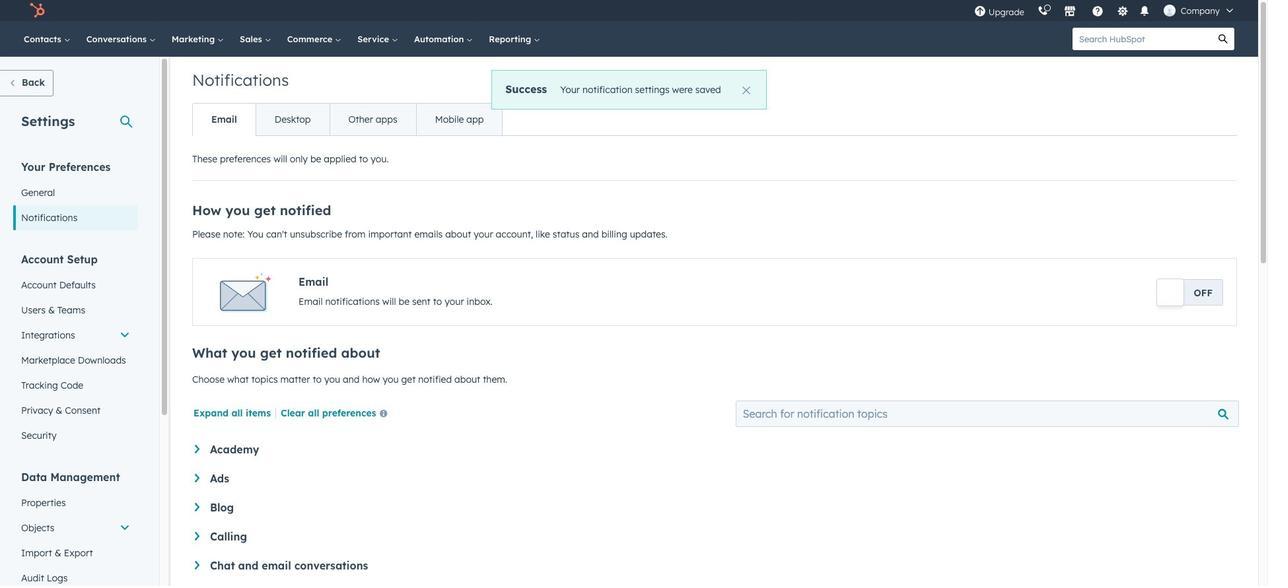 Task type: locate. For each thing, give the bounding box(es) containing it.
1 caret image from the top
[[195, 445, 200, 454]]

2 vertical spatial caret image
[[195, 562, 200, 570]]

navigation
[[192, 103, 503, 136]]

caret image
[[195, 445, 200, 454], [195, 533, 200, 541], [195, 562, 200, 570]]

alert
[[492, 70, 767, 110]]

0 vertical spatial caret image
[[195, 445, 200, 454]]

menu
[[968, 0, 1243, 21]]

1 vertical spatial caret image
[[195, 533, 200, 541]]

caret image
[[195, 475, 200, 483], [195, 504, 200, 512]]

2 caret image from the top
[[195, 504, 200, 512]]

2 caret image from the top
[[195, 533, 200, 541]]

Search for notification topics search field
[[736, 401, 1240, 428]]

your preferences element
[[13, 160, 138, 231]]

account setup element
[[13, 252, 138, 449]]

3 caret image from the top
[[195, 562, 200, 570]]

jacob simon image
[[1164, 5, 1176, 17]]

1 vertical spatial caret image
[[195, 504, 200, 512]]

0 vertical spatial caret image
[[195, 475, 200, 483]]



Task type: describe. For each thing, give the bounding box(es) containing it.
close image
[[743, 87, 751, 95]]

data management element
[[13, 471, 138, 587]]

marketplaces image
[[1065, 6, 1076, 18]]

Search HubSpot search field
[[1073, 28, 1213, 50]]

1 caret image from the top
[[195, 475, 200, 483]]



Task type: vqa. For each thing, say whether or not it's contained in the screenshot.
caret icon in Chat and email conversations DROPDOWN BUTTON
no



